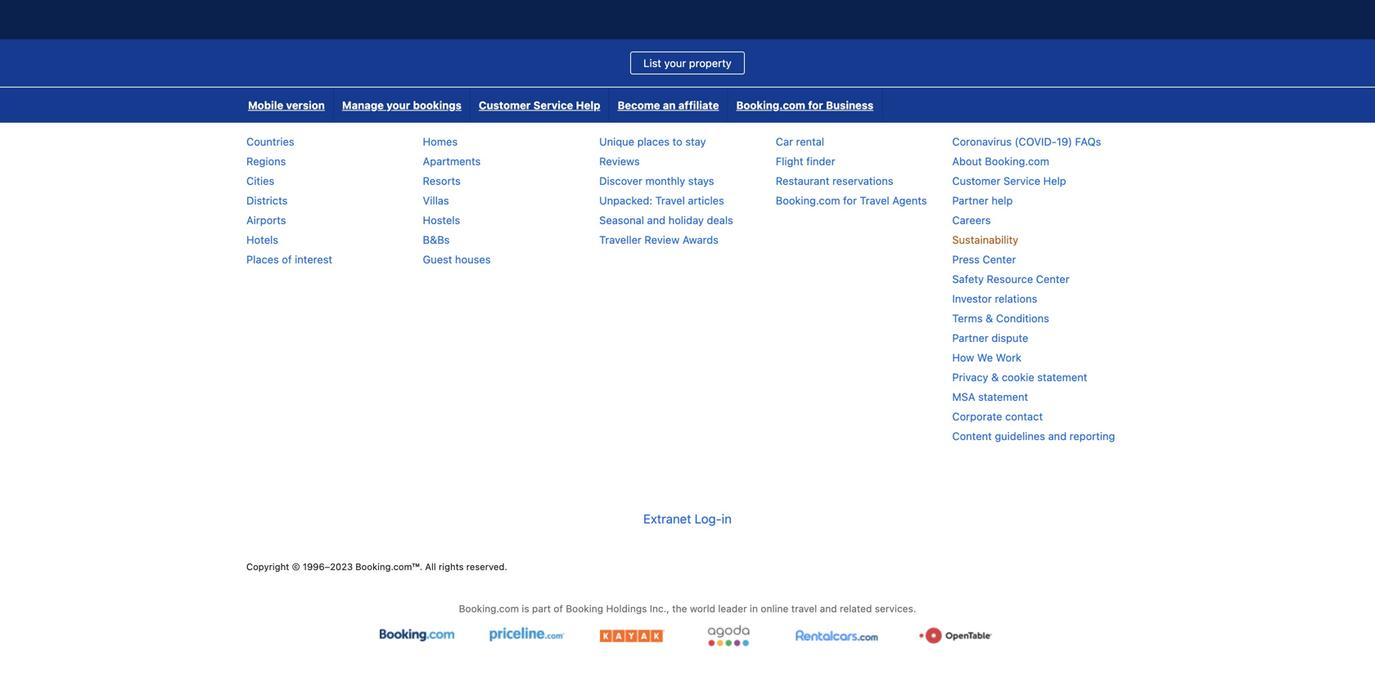 Task type: describe. For each thing, give the bounding box(es) containing it.
hostels
[[423, 214, 460, 226]]

investor
[[952, 293, 992, 305]]

1 vertical spatial of
[[554, 604, 563, 615]]

flight finder link
[[776, 155, 836, 167]]

©
[[292, 562, 300, 573]]

places
[[637, 135, 670, 148]]

booking.com™.
[[356, 562, 423, 573]]

become an affiliate link
[[610, 87, 727, 123]]

finder
[[807, 155, 836, 167]]

the
[[672, 604, 687, 615]]

manage
[[342, 99, 384, 111]]

extranet
[[644, 512, 691, 527]]

regions
[[246, 155, 286, 167]]

investor relations link
[[952, 293, 1038, 305]]

monthly
[[646, 175, 685, 187]]

reserved.
[[466, 562, 507, 573]]

1 vertical spatial &
[[992, 371, 999, 383]]

hotels link
[[246, 234, 278, 246]]

booking.com inside coronavirus (covid-19) faqs about booking.com customer service help partner help careers sustainability press center safety resource center investor relations terms & conditions partner dispute how we work privacy & cookie statement msa statement corporate contact content guidelines and reporting
[[985, 155, 1050, 167]]

districts link
[[246, 194, 288, 207]]

booking.com image
[[380, 626, 454, 647]]

car rental flight finder restaurant reservations booking.com for travel agents
[[776, 135, 927, 207]]

homes apartments resorts villas hostels b&bs guest houses
[[423, 135, 491, 266]]

cities link
[[246, 175, 274, 187]]

press center link
[[952, 253, 1016, 266]]

about
[[952, 155, 982, 167]]

service inside coronavirus (covid-19) faqs about booking.com customer service help partner help careers sustainability press center safety resource center investor relations terms & conditions partner dispute how we work privacy & cookie statement msa statement corporate contact content guidelines and reporting
[[1004, 175, 1041, 187]]

version
[[286, 99, 325, 111]]

1 partner from the top
[[952, 194, 989, 207]]

related
[[840, 604, 872, 615]]

holiday
[[669, 214, 704, 226]]

travel inside car rental flight finder restaurant reservations booking.com for travel agents
[[860, 194, 890, 207]]

seasonal
[[599, 214, 644, 226]]

stays
[[688, 175, 714, 187]]

business
[[826, 99, 874, 111]]

b&bs link
[[423, 234, 450, 246]]

your for list
[[664, 57, 686, 69]]

agents
[[893, 194, 927, 207]]

guest houses link
[[423, 253, 491, 266]]

restaurant
[[776, 175, 830, 187]]

guest
[[423, 253, 452, 266]]

homes
[[423, 135, 458, 148]]

booking.com for business
[[736, 99, 874, 111]]

customer service help
[[479, 99, 601, 111]]

booking.com is part of booking holdings inc., the world leader in online travel and related services.
[[459, 604, 916, 615]]

safety resource center link
[[952, 273, 1070, 285]]

part
[[532, 604, 551, 615]]

work
[[996, 351, 1022, 364]]

0 horizontal spatial center
[[983, 253, 1016, 266]]

unique places to stay reviews discover monthly stays unpacked: travel articles seasonal and holiday deals traveller review awards
[[599, 135, 733, 246]]

help
[[992, 194, 1013, 207]]

countries
[[246, 135, 294, 148]]

countries link
[[246, 135, 294, 148]]

your for manage
[[387, 99, 410, 111]]

list
[[644, 57, 661, 69]]

villas
[[423, 194, 449, 207]]

copyright
[[246, 562, 289, 573]]

mobile
[[248, 99, 283, 111]]

online
[[761, 604, 789, 615]]

1 horizontal spatial in
[[750, 604, 758, 615]]

apartments
[[423, 155, 481, 167]]

unique places to stay link
[[599, 135, 706, 148]]

booking.com up car
[[736, 99, 806, 111]]

is
[[522, 604, 529, 615]]

travel inside unique places to stay reviews discover monthly stays unpacked: travel articles seasonal and holiday deals traveller review awards
[[656, 194, 685, 207]]

articles
[[688, 194, 724, 207]]

msa statement link
[[952, 391, 1028, 403]]

places
[[246, 253, 279, 266]]

b&bs
[[423, 234, 450, 246]]

of inside "countries regions cities districts airports hotels places of interest"
[[282, 253, 292, 266]]

booking.com inside car rental flight finder restaurant reservations booking.com for travel agents
[[776, 194, 840, 207]]

1 vertical spatial statement
[[978, 391, 1028, 403]]

coronavirus (covid-19) faqs link
[[952, 135, 1101, 148]]

traveller review awards link
[[599, 234, 719, 246]]

coronavirus (covid-19) faqs about booking.com customer service help partner help careers sustainability press center safety resource center investor relations terms & conditions partner dispute how we work privacy & cookie statement msa statement corporate contact content guidelines and reporting
[[952, 135, 1115, 442]]

services.
[[875, 604, 916, 615]]

all
[[425, 562, 436, 573]]

discover
[[599, 175, 643, 187]]

sustainability link
[[952, 234, 1019, 246]]

about booking.com link
[[952, 155, 1050, 167]]

airports link
[[246, 214, 286, 226]]

and inside coronavirus (covid-19) faqs about booking.com customer service help partner help careers sustainability press center safety resource center investor relations terms & conditions partner dispute how we work privacy & cookie statement msa statement corporate contact content guidelines and reporting
[[1048, 430, 1067, 442]]

resource
[[987, 273, 1033, 285]]

villas link
[[423, 194, 449, 207]]

become an affiliate
[[618, 99, 719, 111]]

partner help link
[[952, 194, 1013, 207]]



Task type: vqa. For each thing, say whether or not it's contained in the screenshot.
monthly
yes



Task type: locate. For each thing, give the bounding box(es) containing it.
how
[[952, 351, 975, 364]]

and right travel
[[820, 604, 837, 615]]

in left online
[[750, 604, 758, 615]]

corporate contact link
[[952, 410, 1043, 423]]

affiliate
[[678, 99, 719, 111]]

1 horizontal spatial customer service help link
[[952, 175, 1067, 187]]

booking
[[566, 604, 603, 615]]

customer up partner help link
[[952, 175, 1001, 187]]

1 horizontal spatial of
[[554, 604, 563, 615]]

& up "partner dispute" link
[[986, 312, 993, 324]]

1 vertical spatial partner
[[952, 332, 989, 344]]

(covid-
[[1015, 135, 1057, 148]]

airports
[[246, 214, 286, 226]]

agoda image
[[700, 626, 757, 647]]

deals
[[707, 214, 733, 226]]

rentalcars image
[[793, 626, 882, 647]]

houses
[[455, 253, 491, 266]]

1 travel from the left
[[656, 194, 685, 207]]

unpacked: travel articles link
[[599, 194, 724, 207]]

places of interest link
[[246, 253, 332, 266]]

1 vertical spatial help
[[1044, 175, 1067, 187]]

your right list
[[664, 57, 686, 69]]

booking.com down restaurant
[[776, 194, 840, 207]]

an
[[663, 99, 676, 111]]

reporting
[[1070, 430, 1115, 442]]

copyright © 1996–2023 booking.com™. all rights reserved.
[[246, 562, 507, 573]]

unpacked:
[[599, 194, 653, 207]]

of right part
[[554, 604, 563, 615]]

traveller
[[599, 234, 642, 246]]

0 horizontal spatial for
[[808, 99, 823, 111]]

1 horizontal spatial your
[[664, 57, 686, 69]]

1 vertical spatial customer service help link
[[952, 175, 1067, 187]]

contact
[[1005, 410, 1043, 423]]

list your property link
[[631, 51, 745, 74]]

0 vertical spatial &
[[986, 312, 993, 324]]

for left business
[[808, 99, 823, 111]]

center
[[983, 253, 1016, 266], [1036, 273, 1070, 285]]

0 vertical spatial in
[[722, 512, 732, 527]]

in inside extranet log-in link
[[722, 512, 732, 527]]

center up relations
[[1036, 273, 1070, 285]]

privacy & cookie statement link
[[952, 371, 1088, 383]]

customer service help link for partner help
[[952, 175, 1067, 187]]

partner down terms
[[952, 332, 989, 344]]

service inside customer service help link
[[534, 99, 573, 111]]

and up traveller review awards 'link'
[[647, 214, 666, 226]]

center up resource in the right top of the page
[[983, 253, 1016, 266]]

discover monthly stays link
[[599, 175, 714, 187]]

travel
[[791, 604, 817, 615]]

for
[[808, 99, 823, 111], [843, 194, 857, 207]]

inc.,
[[650, 604, 670, 615]]

booking.com for travel agents link
[[776, 194, 927, 207]]

0 horizontal spatial travel
[[656, 194, 685, 207]]

kayak image
[[600, 626, 665, 647]]

0 horizontal spatial in
[[722, 512, 732, 527]]

statement right cookie
[[1038, 371, 1088, 383]]

help up unique
[[576, 99, 601, 111]]

0 vertical spatial center
[[983, 253, 1016, 266]]

1 vertical spatial customer
[[952, 175, 1001, 187]]

help inside coronavirus (covid-19) faqs about booking.com customer service help partner help careers sustainability press center safety resource center investor relations terms & conditions partner dispute how we work privacy & cookie statement msa statement corporate contact content guidelines and reporting
[[1044, 175, 1067, 187]]

travel down reservations
[[860, 194, 890, 207]]

2 partner from the top
[[952, 332, 989, 344]]

car
[[776, 135, 793, 148]]

terms & conditions link
[[952, 312, 1050, 324]]

1 horizontal spatial statement
[[1038, 371, 1088, 383]]

1 horizontal spatial center
[[1036, 273, 1070, 285]]

booking.com for business link
[[728, 87, 882, 123]]

restaurant reservations link
[[776, 175, 894, 187]]

to
[[673, 135, 683, 148]]

of right places
[[282, 253, 292, 266]]

customer right the bookings
[[479, 99, 531, 111]]

hostels link
[[423, 214, 460, 226]]

0 vertical spatial service
[[534, 99, 573, 111]]

car rental link
[[776, 135, 825, 148]]

0 horizontal spatial of
[[282, 253, 292, 266]]

interest
[[295, 253, 332, 266]]

hotels
[[246, 234, 278, 246]]

stay
[[686, 135, 706, 148]]

leader
[[718, 604, 747, 615]]

bookings
[[413, 99, 462, 111]]

0 horizontal spatial statement
[[978, 391, 1028, 403]]

1 horizontal spatial and
[[820, 604, 837, 615]]

partner up careers link
[[952, 194, 989, 207]]

we
[[977, 351, 993, 364]]

your right manage
[[387, 99, 410, 111]]

customer service help link for become an affiliate
[[471, 87, 609, 123]]

1 vertical spatial in
[[750, 604, 758, 615]]

1 horizontal spatial travel
[[860, 194, 890, 207]]

customer inside coronavirus (covid-19) faqs about booking.com customer service help partner help careers sustainability press center safety resource center investor relations terms & conditions partner dispute how we work privacy & cookie statement msa statement corporate contact content guidelines and reporting
[[952, 175, 1001, 187]]

1996–2023
[[303, 562, 353, 573]]

1 vertical spatial for
[[843, 194, 857, 207]]

priceline image
[[490, 626, 564, 647]]

extranet log-in
[[644, 512, 732, 527]]

review
[[645, 234, 680, 246]]

privacy
[[952, 371, 989, 383]]

booking.com left 'is'
[[459, 604, 519, 615]]

reviews link
[[599, 155, 640, 167]]

1 horizontal spatial help
[[1044, 175, 1067, 187]]

mobile version
[[248, 99, 325, 111]]

property
[[689, 57, 732, 69]]

service
[[534, 99, 573, 111], [1004, 175, 1041, 187]]

statement up corporate contact link
[[978, 391, 1028, 403]]

manage your bookings link
[[334, 87, 470, 123]]

0 vertical spatial your
[[664, 57, 686, 69]]

awards
[[683, 234, 719, 246]]

careers link
[[952, 214, 991, 226]]

0 horizontal spatial service
[[534, 99, 573, 111]]

customer
[[479, 99, 531, 111], [952, 175, 1001, 187]]

content guidelines and reporting link
[[952, 430, 1115, 442]]

press
[[952, 253, 980, 266]]

1 horizontal spatial customer
[[952, 175, 1001, 187]]

0 horizontal spatial your
[[387, 99, 410, 111]]

1 vertical spatial center
[[1036, 273, 1070, 285]]

help down 19)
[[1044, 175, 1067, 187]]

0 horizontal spatial and
[[647, 214, 666, 226]]

content
[[952, 430, 992, 442]]

help
[[576, 99, 601, 111], [1044, 175, 1067, 187]]

1 vertical spatial and
[[1048, 430, 1067, 442]]

and left reporting
[[1048, 430, 1067, 442]]

2 horizontal spatial and
[[1048, 430, 1067, 442]]

0 vertical spatial customer
[[479, 99, 531, 111]]

become
[[618, 99, 660, 111]]

0 vertical spatial help
[[576, 99, 601, 111]]

mobile version link
[[240, 87, 333, 123]]

navigation
[[240, 87, 883, 123]]

1 vertical spatial your
[[387, 99, 410, 111]]

0 vertical spatial and
[[647, 214, 666, 226]]

guidelines
[[995, 430, 1046, 442]]

0 vertical spatial customer service help link
[[471, 87, 609, 123]]

faqs
[[1075, 135, 1101, 148]]

2 travel from the left
[[860, 194, 890, 207]]

& up msa statement link
[[992, 371, 999, 383]]

0 vertical spatial statement
[[1038, 371, 1088, 383]]

0 vertical spatial of
[[282, 253, 292, 266]]

in
[[722, 512, 732, 527], [750, 604, 758, 615]]

and inside unique places to stay reviews discover monthly stays unpacked: travel articles seasonal and holiday deals traveller review awards
[[647, 214, 666, 226]]

customer service help link
[[471, 87, 609, 123], [952, 175, 1067, 187]]

extranet log-in link
[[644, 498, 732, 540]]

navigation containing mobile version
[[240, 87, 883, 123]]

sustainability
[[952, 234, 1019, 246]]

safety
[[952, 273, 984, 285]]

opentable image
[[918, 626, 996, 647]]

regions link
[[246, 155, 286, 167]]

2 vertical spatial and
[[820, 604, 837, 615]]

and
[[647, 214, 666, 226], [1048, 430, 1067, 442], [820, 604, 837, 615]]

for inside car rental flight finder restaurant reservations booking.com for travel agents
[[843, 194, 857, 207]]

0 horizontal spatial help
[[576, 99, 601, 111]]

careers
[[952, 214, 991, 226]]

cities
[[246, 175, 274, 187]]

apartments link
[[423, 155, 481, 167]]

partner dispute link
[[952, 332, 1029, 344]]

flight
[[776, 155, 804, 167]]

0 vertical spatial partner
[[952, 194, 989, 207]]

coronavirus
[[952, 135, 1012, 148]]

1 vertical spatial service
[[1004, 175, 1041, 187]]

rental
[[796, 135, 825, 148]]

0 vertical spatial for
[[808, 99, 823, 111]]

1 horizontal spatial service
[[1004, 175, 1041, 187]]

booking.com down 'coronavirus (covid-19) faqs' link
[[985, 155, 1050, 167]]

resorts link
[[423, 175, 461, 187]]

0 horizontal spatial customer service help link
[[471, 87, 609, 123]]

1 horizontal spatial for
[[843, 194, 857, 207]]

for down reservations
[[843, 194, 857, 207]]

0 horizontal spatial customer
[[479, 99, 531, 111]]

manage your bookings
[[342, 99, 462, 111]]

travel up "seasonal and holiday deals" link
[[656, 194, 685, 207]]

in right "extranet"
[[722, 512, 732, 527]]

countries regions cities districts airports hotels places of interest
[[246, 135, 332, 266]]



